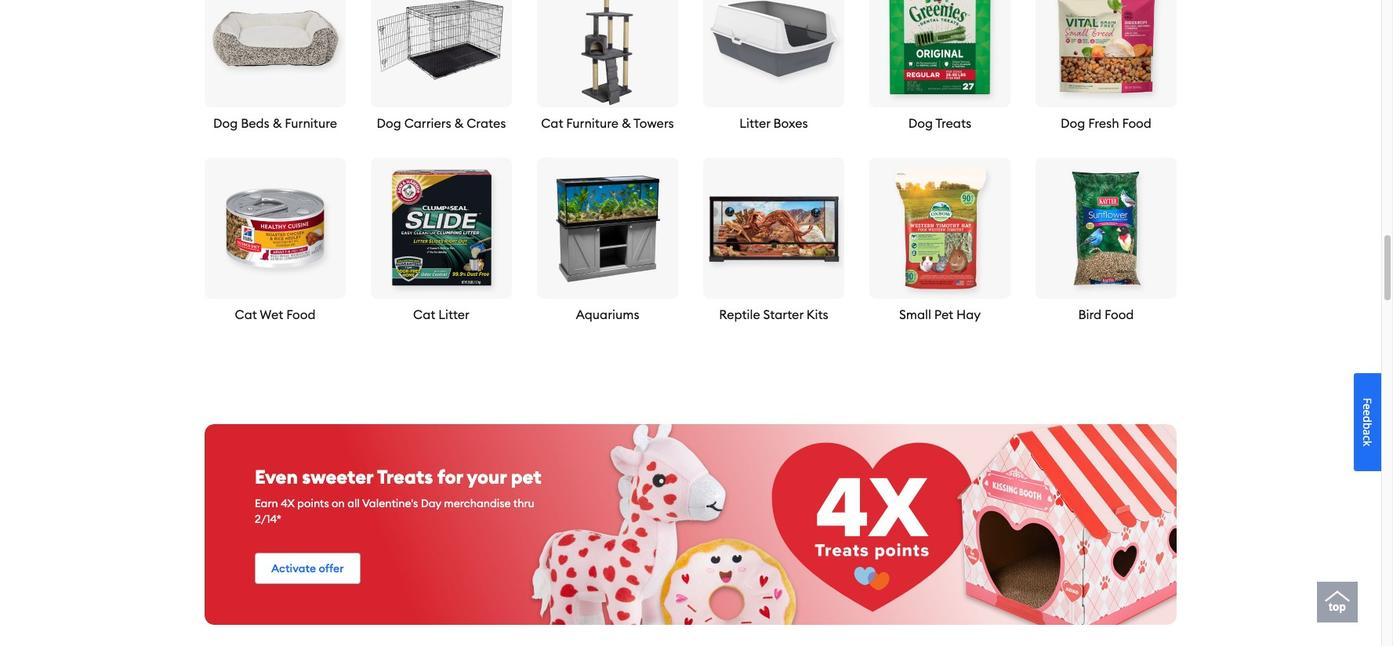 Task type: locate. For each thing, give the bounding box(es) containing it.
oxbow western timothy hay image
[[869, 158, 1011, 299]]

beds
[[241, 115, 270, 131]]

4x treats points callout and three valentine's day products image
[[205, 424, 1177, 625]]

reptile starter kits link
[[703, 158, 844, 324]]

0 horizontal spatial cat
[[235, 307, 257, 322]]

c
[[1360, 435, 1375, 441]]

activate
[[271, 562, 316, 576]]

4 dog from the left
[[1061, 115, 1085, 131]]

aquariums link
[[537, 158, 678, 324]]

dog carriers & crates link
[[371, 0, 512, 133]]

furniture left towers in the top left of the page
[[566, 115, 619, 131]]

treats up 'valentine's'
[[377, 465, 433, 489]]

kits
[[807, 307, 828, 322]]

cat for cat litter
[[413, 307, 435, 322]]

& left towers in the top left of the page
[[622, 115, 631, 131]]

2 horizontal spatial cat
[[541, 115, 563, 131]]

dog left the beds
[[213, 115, 238, 131]]

& left crates
[[454, 115, 464, 131]]

dog left fresh
[[1061, 115, 1085, 131]]

cat inside 'cat furniture & towers' link
[[541, 115, 563, 131]]

1 dog from the left
[[213, 115, 238, 131]]

boxes
[[773, 115, 808, 131]]

0 horizontal spatial furniture
[[285, 115, 337, 131]]

food right wet
[[286, 307, 316, 322]]

treats
[[936, 115, 972, 131], [377, 465, 433, 489]]

k
[[1360, 441, 1375, 446]]

3 & from the left
[[622, 115, 631, 131]]

e up 'd'
[[1360, 403, 1375, 410]]

1 vertical spatial treats
[[377, 465, 433, 489]]

large aquarium & stand image
[[537, 158, 678, 299]]

0 vertical spatial litter
[[740, 115, 770, 131]]

kaytee sunflower bird seed image
[[1036, 158, 1177, 299]]

cuddler dog bed image
[[205, 0, 346, 108]]

dog for dog treats
[[908, 115, 933, 131]]

even sweeter treats for your pet earn 4x points on all valentine's day merchandise thru 2/14*
[[255, 465, 542, 526]]

greenies dog treats image
[[869, 0, 1011, 108]]

2 & from the left
[[454, 115, 464, 131]]

dog carriers & crates
[[377, 115, 506, 131]]

cat wet food link
[[205, 158, 346, 324]]

earn
[[255, 496, 278, 511]]

b
[[1360, 422, 1375, 429]]

furniture right the beds
[[285, 115, 337, 131]]

1 horizontal spatial cat
[[413, 307, 435, 322]]

litter boxes
[[740, 115, 808, 131]]

0 horizontal spatial treats
[[377, 465, 433, 489]]

e
[[1360, 403, 1375, 410], [1360, 410, 1375, 416]]

f
[[1360, 398, 1375, 403]]

&
[[273, 115, 282, 131], [454, 115, 464, 131], [622, 115, 631, 131]]

f e e d b a c k button
[[1354, 373, 1381, 471]]

f e e d b a c k
[[1360, 398, 1375, 446]]

dog for dog fresh food
[[1061, 115, 1085, 131]]

activate offer
[[271, 562, 344, 576]]

starter
[[763, 307, 803, 322]]

small pet hay
[[899, 307, 981, 322]]

even
[[255, 465, 298, 489]]

1 horizontal spatial litter
[[740, 115, 770, 131]]

all
[[347, 496, 360, 511]]

litter boxes link
[[703, 0, 844, 133]]

dog left carriers
[[377, 115, 401, 131]]

furniture
[[285, 115, 337, 131], [566, 115, 619, 131]]

cat
[[541, 115, 563, 131], [235, 307, 257, 322], [413, 307, 435, 322]]

0 horizontal spatial &
[[273, 115, 282, 131]]

1 e from the top
[[1360, 403, 1375, 410]]

0 vertical spatial treats
[[936, 115, 972, 131]]

sweeter
[[302, 465, 373, 489]]

towers
[[634, 115, 674, 131]]

cat wet food
[[235, 307, 316, 322]]

0 horizontal spatial litter
[[438, 307, 470, 322]]

bird food
[[1078, 307, 1134, 322]]

arm & hammer clump & seal slide cat litter image
[[371, 158, 512, 299]]

3 dog from the left
[[908, 115, 933, 131]]

dog down greenies dog treats image
[[908, 115, 933, 131]]

1 & from the left
[[273, 115, 282, 131]]

& for furniture
[[273, 115, 282, 131]]

fresh
[[1088, 115, 1119, 131]]

small pet hay link
[[869, 158, 1011, 324]]

merchandise
[[444, 496, 511, 511]]

e down f
[[1360, 410, 1375, 416]]

litter
[[740, 115, 770, 131], [438, 307, 470, 322]]

treats inside even sweeter treats for your pet earn 4x points on all valentine's day merchandise thru 2/14*
[[377, 465, 433, 489]]

2 dog from the left
[[377, 115, 401, 131]]

1 horizontal spatial furniture
[[566, 115, 619, 131]]

offer
[[319, 562, 344, 576]]

2 horizontal spatial &
[[622, 115, 631, 131]]

a
[[1360, 429, 1375, 435]]

aquariums
[[576, 307, 639, 322]]

activate offer button
[[255, 553, 360, 584]]

bird food link
[[1036, 158, 1177, 324]]

1 horizontal spatial &
[[454, 115, 464, 131]]

& right the beds
[[273, 115, 282, 131]]

food
[[1122, 115, 1152, 131], [286, 307, 316, 322], [1105, 307, 1134, 322]]

dog
[[213, 115, 238, 131], [377, 115, 401, 131], [908, 115, 933, 131], [1061, 115, 1085, 131]]

2/14*
[[255, 512, 281, 526]]

1 horizontal spatial treats
[[936, 115, 972, 131]]

cat inside cat litter link
[[413, 307, 435, 322]]

dog fresh food
[[1061, 115, 1152, 131]]

treats down greenies dog treats image
[[936, 115, 972, 131]]

food right fresh
[[1122, 115, 1152, 131]]

points
[[297, 496, 329, 511]]

1 vertical spatial litter
[[438, 307, 470, 322]]

& for crates
[[454, 115, 464, 131]]



Task type: describe. For each thing, give the bounding box(es) containing it.
reptile starter kits
[[719, 307, 828, 322]]

top
[[1329, 601, 1346, 613]]

d
[[1360, 416, 1375, 422]]

cat litter
[[413, 307, 470, 322]]

dog beds & furniture
[[213, 115, 337, 131]]

crates
[[467, 115, 506, 131]]

tall multi-level cat tower image
[[537, 0, 678, 108]]

2 e from the top
[[1360, 410, 1375, 416]]

dog treats link
[[869, 0, 1011, 133]]

pet
[[511, 465, 542, 489]]

cat furniture & towers
[[541, 115, 674, 131]]

bird
[[1078, 307, 1102, 322]]

for
[[437, 465, 463, 489]]

food for dog fresh food
[[1122, 115, 1152, 131]]

back to top image
[[1325, 584, 1350, 609]]

open litter box image
[[703, 0, 844, 108]]

food right bird
[[1105, 307, 1134, 322]]

thru
[[513, 496, 534, 511]]

dog beds & furniture link
[[205, 0, 346, 133]]

hill's science diet wet cat food image
[[205, 158, 346, 299]]

reptile terrarium image
[[703, 158, 844, 299]]

small
[[899, 307, 931, 322]]

hay
[[957, 307, 981, 322]]

valentine's
[[362, 496, 418, 511]]

black wire dog crate image
[[371, 0, 512, 108]]

& for towers
[[622, 115, 631, 131]]

wet
[[260, 307, 283, 322]]

cat for cat wet food
[[235, 307, 257, 322]]

dog fresh food link
[[1036, 0, 1177, 133]]

2 furniture from the left
[[566, 115, 619, 131]]

cat furniture & towers link
[[537, 0, 678, 133]]

dog for dog carriers & crates
[[377, 115, 401, 131]]

food for cat wet food
[[286, 307, 316, 322]]

reptile
[[719, 307, 760, 322]]

dog treats
[[908, 115, 972, 131]]

cat litter link
[[371, 158, 512, 324]]

4x
[[281, 496, 295, 511]]

freshpet small breed dog food image
[[1036, 0, 1177, 108]]

cat for cat furniture & towers
[[541, 115, 563, 131]]

dog for dog beds & furniture
[[213, 115, 238, 131]]

carriers
[[404, 115, 451, 131]]

pet
[[934, 307, 954, 322]]

day
[[421, 496, 441, 511]]

1 furniture from the left
[[285, 115, 337, 131]]

on
[[332, 496, 345, 511]]

your
[[467, 465, 507, 489]]



Task type: vqa. For each thing, say whether or not it's contained in the screenshot.
PetSmart Image
no



